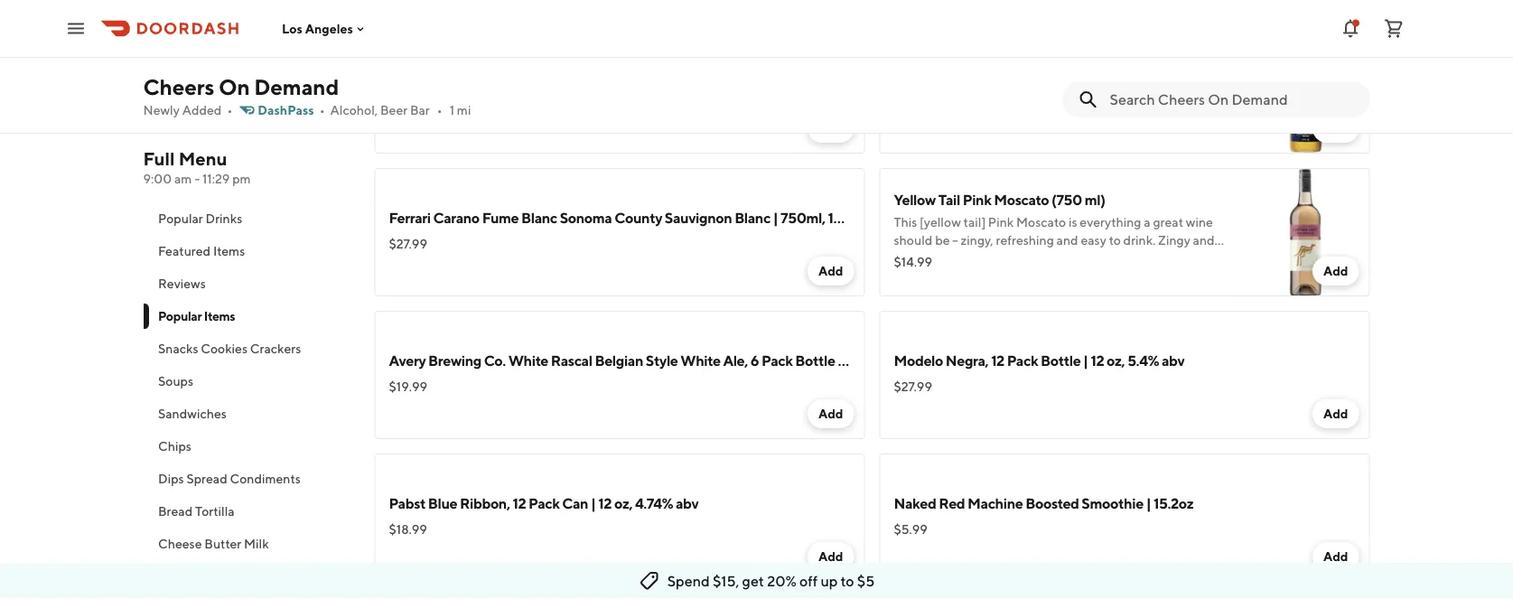 Task type: locate. For each thing, give the bounding box(es) containing it.
1 horizontal spatial blanc
[[735, 209, 771, 226]]

popular drinks
[[158, 211, 242, 226]]

angeles
[[305, 21, 353, 36]]

| left 5.4%
[[1084, 352, 1089, 369]]

white left ale,
[[681, 352, 721, 369]]

• left "alcohol," at the top of the page
[[320, 103, 325, 117]]

popular for popular items
[[158, 309, 201, 324]]

bottle left 5.4%
[[1041, 352, 1081, 369]]

pack
[[762, 352, 793, 369], [1008, 352, 1039, 369], [529, 495, 560, 512]]

0 horizontal spatial •
[[227, 103, 233, 117]]

negra,
[[946, 352, 989, 369]]

blanc right fume
[[522, 209, 557, 226]]

wine
[[1186, 215, 1214, 230]]

items for featured items
[[213, 244, 245, 258]]

featured
[[158, 244, 210, 258]]

• left "1"
[[437, 103, 443, 117]]

items for popular items
[[204, 309, 235, 324]]

drink.
[[1124, 233, 1156, 248]]

1 vertical spatial $27.99
[[894, 379, 933, 394]]

9:00
[[143, 171, 172, 186]]

milk
[[244, 536, 268, 551]]

everything
[[1080, 215, 1142, 230]]

newly added •
[[143, 103, 233, 117]]

brewing
[[428, 352, 482, 369]]

add button
[[808, 114, 855, 143], [1313, 114, 1360, 143], [808, 257, 855, 286], [1313, 257, 1360, 286], [808, 399, 855, 428], [1313, 399, 1360, 428], [808, 542, 855, 571], [1313, 542, 1360, 571]]

1 horizontal spatial pack
[[762, 352, 793, 369]]

white right the co.
[[509, 352, 549, 369]]

to down everything
[[1110, 233, 1121, 248]]

0 horizontal spatial bottle
[[796, 352, 836, 369]]

1 vertical spatial 6
[[751, 352, 759, 369]]

featured items
[[158, 244, 245, 258]]

bar
[[410, 103, 430, 117]]

pack left can
[[529, 495, 560, 512]]

open menu image
[[65, 18, 87, 39]]

6 right ale,
[[751, 352, 759, 369]]

mi
[[457, 103, 471, 117]]

0 vertical spatial to
[[1110, 233, 1121, 248]]

featured items button
[[143, 235, 353, 268]]

0 vertical spatial $27.99
[[389, 236, 427, 251]]

2 popular from the top
[[158, 309, 201, 324]]

0 horizontal spatial and
[[1057, 233, 1079, 248]]

carano
[[433, 209, 480, 226]]

easy
[[1081, 233, 1107, 248]]

pack right ale,
[[762, 352, 793, 369]]

1 horizontal spatial to
[[1110, 233, 1121, 248]]

2 horizontal spatial pack
[[1008, 352, 1039, 369]]

-
[[194, 171, 200, 186]]

0 horizontal spatial blanc
[[522, 209, 557, 226]]

$27.99 down modelo
[[894, 379, 933, 394]]

popular
[[158, 211, 203, 226], [158, 309, 201, 324]]

| left 750ml,
[[773, 209, 778, 226]]

1 vertical spatial to
[[841, 573, 855, 590]]

0 horizontal spatial white
[[509, 352, 549, 369]]

popular up "snacks"
[[158, 309, 201, 324]]

boosted
[[1026, 495, 1080, 512]]

1 vertical spatial popular
[[158, 309, 201, 324]]

ml)
[[1085, 191, 1106, 208]]

butter
[[204, 536, 241, 551]]

bottle right ale,
[[796, 352, 836, 369]]

6
[[1071, 48, 1079, 66], [751, 352, 759, 369]]

12 right ribbon, at the left of page
[[513, 495, 526, 512]]

1 vertical spatial pink
[[989, 215, 1014, 230]]

13.8%
[[828, 209, 865, 226]]

snacks cookies crackers button
[[143, 333, 353, 365]]

$27.99
[[389, 236, 427, 251], [894, 379, 933, 394]]

$27.99 for modelo negra, 12 pack bottle | 12 oz, 5.4% abv
[[894, 379, 933, 394]]

items down drinks in the left of the page
[[213, 244, 245, 258]]

ale,
[[723, 352, 748, 369]]

refreshing,
[[894, 251, 956, 266]]

0 horizontal spatial $27.99
[[389, 236, 427, 251]]

reviews
[[158, 276, 205, 291]]

to
[[1110, 233, 1121, 248], [841, 573, 855, 590]]

spread
[[186, 471, 227, 486]]

4.74%
[[635, 495, 673, 512]]

bread tortilla
[[158, 504, 234, 519]]

with
[[1008, 251, 1033, 266]]

pack right negra,
[[1008, 352, 1039, 369]]

notification bell image
[[1340, 18, 1362, 39]]

soups button
[[143, 365, 353, 398]]

los angeles button
[[282, 21, 368, 36]]

tail
[[939, 191, 961, 208]]

pink up tail]
[[963, 191, 992, 208]]

1 horizontal spatial $27.99
[[894, 379, 933, 394]]

condiments
[[230, 471, 300, 486]]

a
[[1144, 215, 1151, 230]]

snacks
[[158, 341, 198, 356]]

and down wine
[[1194, 233, 1215, 248]]

oz, left 5.4%
[[1107, 352, 1126, 369]]

1 blanc from the left
[[522, 209, 557, 226]]

blue
[[428, 495, 458, 512]]

0 items, open order cart image
[[1384, 18, 1405, 39]]

15.2oz
[[1154, 495, 1194, 512]]

items
[[213, 244, 245, 258], [204, 309, 235, 324]]

add
[[819, 121, 844, 136], [1324, 121, 1349, 136], [819, 263, 844, 278], [1324, 263, 1349, 278], [819, 406, 844, 421], [1324, 406, 1349, 421], [819, 549, 844, 564], [1324, 549, 1349, 564]]

1 vertical spatial items
[[204, 309, 235, 324]]

ct)
[[1082, 48, 1099, 66]]

• down on
[[227, 103, 233, 117]]

bottle left (12 on the top of page
[[981, 48, 1021, 66]]

$5.99
[[894, 522, 928, 537]]

$27.99 down ferrari
[[389, 236, 427, 251]]

and
[[1057, 233, 1079, 248], [1194, 233, 1215, 248], [1134, 251, 1155, 266]]

1 horizontal spatial •
[[320, 103, 325, 117]]

pink
[[963, 191, 992, 208], [989, 215, 1014, 230]]

mint
[[189, 569, 216, 584]]

bread tortilla button
[[143, 495, 353, 528]]

popular items
[[158, 309, 235, 324]]

1 white from the left
[[509, 352, 549, 369]]

popular up featured
[[158, 211, 203, 226]]

0 vertical spatial items
[[213, 244, 245, 258]]

oz, left 4.74%
[[615, 495, 633, 512]]

zingy,
[[961, 233, 994, 248]]

ferrari carano fume blanc sonoma county sauvignon blanc | 750ml, 13.8% abv
[[389, 209, 890, 226]]

6 right x
[[1071, 48, 1079, 66]]

2 horizontal spatial bottle
[[1041, 352, 1081, 369]]

1 horizontal spatial 6
[[1071, 48, 1079, 66]]

cheese butter milk button
[[143, 528, 353, 560]]

moscato
[[994, 191, 1050, 208], [1017, 215, 1067, 230]]

$18.99
[[389, 522, 427, 537]]

naked
[[894, 495, 937, 512]]

2 horizontal spatial •
[[437, 103, 443, 117]]

cheese butter milk
[[158, 536, 268, 551]]

0 horizontal spatial to
[[841, 573, 855, 590]]

abv left this
[[867, 209, 890, 226]]

zingy
[[1159, 233, 1191, 248]]

blanc left 750ml,
[[735, 209, 771, 226]]

popular drinks button
[[143, 202, 353, 235]]

snacks cookies crackers
[[158, 341, 301, 356]]

oz, left 5.6%
[[862, 352, 880, 369]]

beer
[[380, 103, 408, 117]]

items inside featured items button
[[213, 244, 245, 258]]

12 left 5.4%
[[1091, 352, 1105, 369]]

to right up
[[841, 573, 855, 590]]

should
[[894, 233, 933, 248]]

yellow tail pink moscato (750 ml) image
[[1242, 168, 1371, 296]]

0 vertical spatial pink
[[963, 191, 992, 208]]

1 horizontal spatial white
[[681, 352, 721, 369]]

0 vertical spatial popular
[[158, 211, 203, 226]]

style
[[646, 352, 678, 369]]

1 popular from the top
[[158, 211, 203, 226]]

and down is
[[1057, 233, 1079, 248]]

2 white from the left
[[681, 352, 721, 369]]

1 horizontal spatial bottle
[[981, 48, 1021, 66]]

and down drink.
[[1134, 251, 1155, 266]]

items up cookies
[[204, 309, 235, 324]]

yellow tail pink moscato (750 ml) this [yellow tail] pink moscato is everything a great wine should be – zingy, refreshing and easy to drink. zingy and refreshing, bursting with ripe strawberries and red apple flavors.
[[894, 191, 1215, 284]]

to inside yellow tail pink moscato (750 ml) this [yellow tail] pink moscato is everything a great wine should be – zingy, refreshing and easy to drink. zingy and refreshing, bursting with ripe strawberries and red apple flavors.
[[1110, 233, 1121, 248]]

pabst
[[389, 495, 426, 512]]

pink right tail]
[[989, 215, 1014, 230]]

popular inside popular drinks button
[[158, 211, 203, 226]]

smoothie
[[1082, 495, 1144, 512]]



Task type: vqa. For each thing, say whether or not it's contained in the screenshot.
the right "•"
yes



Task type: describe. For each thing, give the bounding box(es) containing it.
abv right 5.4%
[[1162, 352, 1185, 369]]

alcohol, beer bar • 1 mi
[[330, 103, 471, 117]]

tail]
[[964, 215, 986, 230]]

12 right negra,
[[992, 352, 1005, 369]]

cheers on demand
[[143, 74, 339, 99]]

3 • from the left
[[437, 103, 443, 117]]

co.
[[484, 352, 506, 369]]

pm
[[232, 171, 251, 186]]

| left 15.2oz
[[1147, 495, 1152, 512]]

Item Search search field
[[1110, 89, 1356, 109]]

avery
[[389, 352, 426, 369]]

(750
[[1052, 191, 1083, 208]]

12 right can
[[599, 495, 612, 512]]

ferrari
[[389, 209, 431, 226]]

avery brewing co. white rascal belgian style white ale, 6 pack bottle | 12 oz, 5.6% abv
[[389, 352, 940, 369]]

1 • from the left
[[227, 103, 233, 117]]

crackers
[[250, 341, 301, 356]]

flavors.
[[894, 269, 935, 284]]

(12
[[1023, 48, 1041, 66]]

abv right 4.74%
[[676, 495, 699, 512]]

0 horizontal spatial pack
[[529, 495, 560, 512]]

2 blanc from the left
[[735, 209, 771, 226]]

0 horizontal spatial 6
[[751, 352, 759, 369]]

ripe
[[1036, 251, 1058, 266]]

0 vertical spatial 6
[[1071, 48, 1079, 66]]

dashpass •
[[258, 103, 325, 117]]

red
[[1158, 251, 1177, 266]]

gum mint button
[[143, 560, 353, 593]]

2 horizontal spatial oz,
[[1107, 352, 1126, 369]]

popular for popular drinks
[[158, 211, 203, 226]]

5.6%
[[883, 352, 914, 369]]

corona
[[894, 48, 942, 66]]

| right can
[[591, 495, 596, 512]]

750ml,
[[781, 209, 826, 226]]

sandwiches button
[[143, 398, 353, 430]]

| left 5.6%
[[838, 352, 843, 369]]

belgian
[[595, 352, 644, 369]]

full
[[143, 148, 175, 169]]

get
[[743, 573, 765, 590]]

2 • from the left
[[320, 103, 325, 117]]

drinks
[[205, 211, 242, 226]]

chips button
[[143, 430, 353, 463]]

gum mint
[[158, 569, 216, 584]]

dips
[[158, 471, 184, 486]]

chips
[[158, 439, 191, 454]]

2 horizontal spatial and
[[1194, 233, 1215, 248]]

0 vertical spatial moscato
[[994, 191, 1050, 208]]

cheese
[[158, 536, 202, 551]]

spend $15, get 20% off up to $5
[[668, 573, 875, 590]]

1 horizontal spatial and
[[1134, 251, 1155, 266]]

abv right 5.6%
[[917, 352, 940, 369]]

apple
[[1180, 251, 1212, 266]]

strawberries
[[1061, 251, 1131, 266]]

12 left 5.6%
[[846, 352, 859, 369]]

0 horizontal spatial oz,
[[615, 495, 633, 512]]

$19.99
[[389, 379, 427, 394]]

5.4%
[[1128, 352, 1160, 369]]

yellow
[[894, 191, 936, 208]]

off
[[800, 573, 818, 590]]

red
[[939, 495, 966, 512]]

modelo
[[894, 352, 944, 369]]

can
[[562, 495, 588, 512]]

oz
[[1044, 48, 1059, 66]]

reviews button
[[143, 268, 353, 300]]

menu
[[179, 148, 227, 169]]

x
[[1061, 48, 1068, 66]]

dips spread condiments
[[158, 471, 300, 486]]

11:29
[[202, 171, 230, 186]]

sauvignon
[[665, 209, 732, 226]]

20%
[[767, 573, 797, 590]]

sandwiches
[[158, 406, 226, 421]]

rascal
[[551, 352, 593, 369]]

gum
[[158, 569, 186, 584]]

cheers
[[143, 74, 214, 99]]

dips spread condiments button
[[143, 463, 353, 495]]

[yellow
[[920, 215, 961, 230]]

1 horizontal spatial oz,
[[862, 352, 880, 369]]

1 vertical spatial moscato
[[1017, 215, 1067, 230]]

demand
[[254, 74, 339, 99]]

soups
[[158, 374, 193, 389]]

newly
[[143, 103, 180, 117]]

ribbon,
[[460, 495, 510, 512]]

$27.99 for ferrari carano fume blanc sonoma county sauvignon blanc | 750ml, 13.8% abv
[[389, 236, 427, 251]]

be
[[936, 233, 950, 248]]

this
[[894, 215, 918, 230]]

tortilla
[[195, 504, 234, 519]]

great
[[1154, 215, 1184, 230]]

spend
[[668, 573, 710, 590]]

corona extra bottle (12 oz x 6 ct)
[[894, 48, 1099, 66]]

machine
[[968, 495, 1024, 512]]

alcohol,
[[330, 103, 378, 117]]

corona extra bottle (12 oz x 6 ct) image
[[1242, 25, 1371, 154]]

$5
[[858, 573, 875, 590]]

refreshing
[[996, 233, 1055, 248]]

$14.99
[[894, 254, 933, 269]]

sonoma
[[560, 209, 612, 226]]

los
[[282, 21, 303, 36]]



